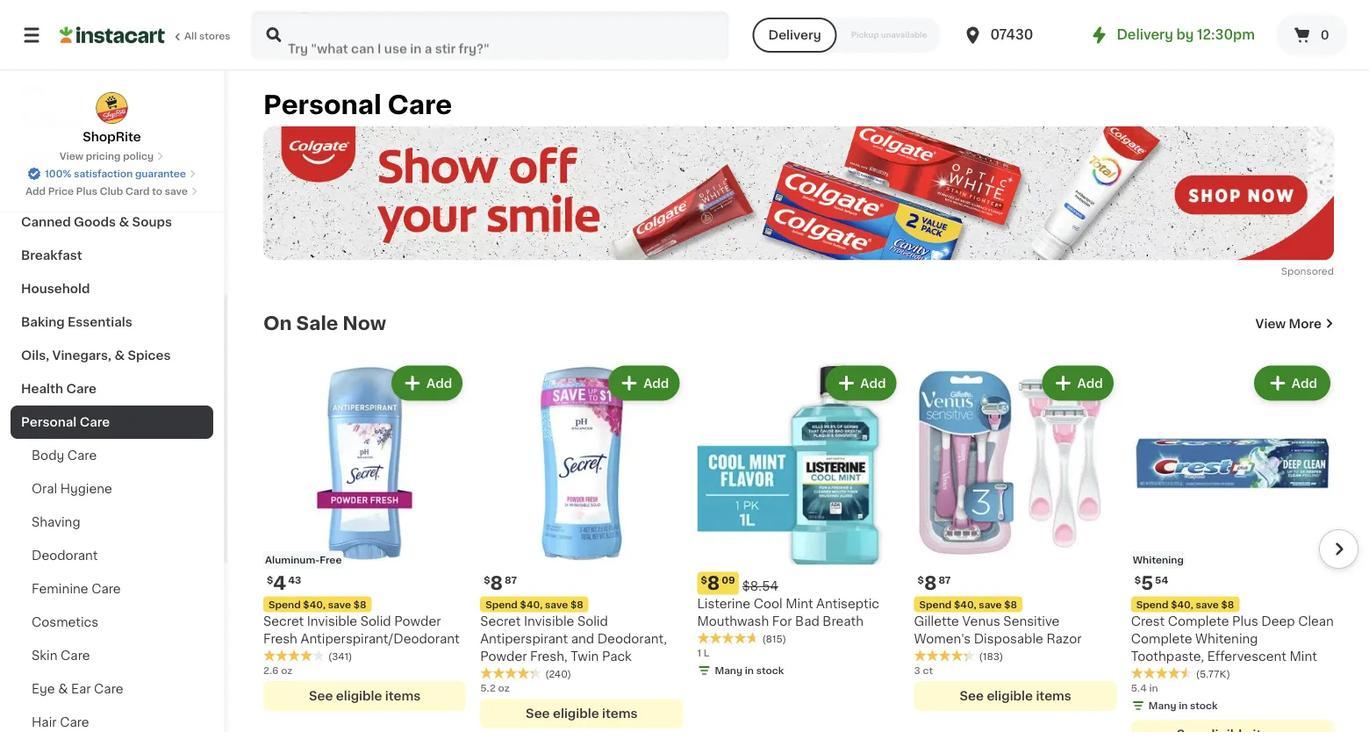 Task type: describe. For each thing, give the bounding box(es) containing it.
on
[[263, 314, 292, 333]]

many in stock for 5
[[1149, 701, 1218, 711]]

household
[[21, 283, 90, 295]]

0 vertical spatial personal
[[263, 93, 382, 118]]

nsored
[[1300, 266, 1334, 276]]

delivery for delivery
[[768, 29, 821, 41]]

care for the health care link
[[66, 383, 96, 395]]

$8 for women's
[[1004, 600, 1017, 609]]

household link
[[11, 272, 213, 305]]

essentials
[[68, 316, 132, 328]]

now
[[343, 314, 386, 333]]

spend $40, save $8 for gillette venus sensitive women's disposable razor
[[920, 600, 1017, 609]]

breath
[[823, 615, 864, 627]]

breakfast
[[21, 249, 82, 262]]

$40, for secret invisible solid antiperspirant and deodorant, powder fresh, twin pack
[[520, 600, 543, 609]]

item carousel region
[[239, 355, 1359, 732]]

view for view pricing policy
[[60, 151, 83, 161]]

see eligible items button for women's
[[914, 681, 1117, 711]]

body
[[32, 449, 64, 462]]

dry
[[21, 149, 44, 162]]

oral hygiene link
[[11, 472, 213, 506]]

$8 for powder
[[353, 600, 366, 609]]

toothpaste,
[[1131, 650, 1204, 662]]

prepared
[[21, 116, 79, 128]]

deodorant,
[[597, 633, 667, 645]]

Search field
[[253, 12, 728, 58]]

09
[[722, 575, 735, 585]]

$8 for antiperspirant
[[570, 600, 583, 609]]

razor
[[1047, 633, 1082, 645]]

solid for 4
[[360, 615, 391, 627]]

2 product group from the left
[[480, 362, 683, 729]]

oils, vinegars, & spices link
[[11, 339, 213, 372]]

$8 for deep
[[1221, 600, 1234, 609]]

deli
[[21, 83, 46, 95]]

items for razor
[[1036, 690, 1072, 702]]

stock for 8
[[756, 666, 784, 676]]

3 add button from the left
[[827, 367, 895, 399]]

personal inside personal care link
[[21, 416, 77, 428]]

eye
[[32, 683, 55, 695]]

cosmetics
[[32, 616, 98, 628]]

& for pasta
[[92, 149, 103, 162]]

add button for crest complete plus deep clean complete whitening toothpaste, effervescent mint
[[1260, 367, 1329, 399]]

care for skin care link
[[61, 650, 90, 662]]

43
[[288, 575, 301, 585]]

on sale now link
[[263, 313, 386, 334]]

see eligible items for antiperspirant
[[526, 708, 638, 720]]

eligible for and
[[553, 708, 599, 720]]

oz for 4
[[281, 666, 293, 676]]

spend for gillette venus sensitive women's disposable razor
[[920, 600, 952, 609]]

oils, vinegars, & spices
[[21, 349, 171, 362]]

$ 8 87 for secret invisible solid antiperspirant and deodorant, powder fresh, twin pack
[[484, 574, 517, 593]]

ear
[[71, 683, 91, 695]]

(240)
[[545, 669, 571, 679]]

health care link
[[11, 372, 213, 406]]

shoprite link
[[83, 91, 141, 146]]

card
[[125, 187, 150, 196]]

dry goods & pasta link
[[11, 139, 213, 172]]

plus for deep
[[1232, 615, 1258, 627]]

4
[[273, 574, 286, 593]]

skin care link
[[11, 639, 213, 672]]

antiseptic
[[816, 597, 879, 610]]

gillette
[[914, 615, 959, 627]]

crest
[[1131, 615, 1165, 627]]

effervescent
[[1207, 650, 1287, 662]]

condiments & sauces link
[[11, 172, 213, 205]]

on sale now
[[263, 314, 386, 333]]

all stores
[[184, 31, 231, 41]]

cool
[[754, 597, 783, 610]]

add button for secret invisible solid powder fresh antiperspirant/deodorant
[[393, 367, 461, 399]]

invisible for 4
[[307, 615, 357, 627]]

1 l
[[697, 648, 710, 658]]

all stores link
[[60, 11, 232, 60]]

pack
[[602, 650, 632, 662]]

see eligible items for powder
[[309, 690, 421, 702]]

$ 8 09
[[701, 574, 735, 593]]

in for 5
[[1179, 701, 1188, 711]]

100%
[[45, 169, 72, 179]]

add price plus club card to save link
[[26, 184, 198, 198]]

skin care
[[32, 650, 90, 662]]

bakery link
[[11, 39, 213, 72]]

solid for 8
[[577, 615, 608, 627]]

spend for secret invisible solid antiperspirant and deodorant, powder fresh, twin pack
[[486, 600, 518, 609]]

shoprite
[[83, 131, 141, 143]]

shoprite logo image
[[95, 91, 129, 125]]

(815)
[[762, 634, 786, 644]]

baking
[[21, 316, 65, 328]]

secret invisible solid powder fresh antiperspirant/deodorant
[[263, 615, 460, 645]]

54
[[1155, 575, 1169, 585]]

add for secret invisible solid powder fresh antiperspirant/deodorant
[[427, 377, 452, 389]]

many in stock for 8
[[715, 666, 784, 676]]

eligible for disposable
[[987, 690, 1033, 702]]

8 for listerine
[[707, 574, 720, 593]]

secret for 8
[[480, 615, 521, 627]]

add button for gillette venus sensitive women's disposable razor
[[1044, 367, 1112, 399]]

antiperspirant/deodorant
[[301, 633, 460, 645]]

more
[[1289, 317, 1322, 330]]

(183)
[[979, 652, 1003, 662]]

in for 8
[[745, 666, 754, 676]]

100% satisfaction guarantee
[[45, 169, 186, 179]]

oz for 8
[[498, 684, 510, 693]]

feminine care
[[32, 583, 121, 595]]

stores
[[199, 31, 231, 41]]

$8.54
[[742, 580, 778, 592]]

5
[[1141, 574, 1153, 593]]

canned goods & soups link
[[11, 205, 213, 239]]

2.6 oz
[[263, 666, 293, 676]]

$ for crest complete plus deep clean complete whitening toothpaste, effervescent mint
[[1135, 575, 1141, 585]]

oils,
[[21, 349, 49, 362]]

condiments
[[21, 183, 99, 195]]

save for gillette venus sensitive women's disposable razor
[[979, 600, 1002, 609]]

& for spices
[[114, 349, 125, 362]]

goods for dry
[[47, 149, 89, 162]]

delivery by 12:30pm
[[1117, 29, 1255, 41]]

disposable
[[974, 633, 1044, 645]]

oral
[[32, 483, 57, 495]]

antiperspirant
[[480, 633, 568, 645]]

prepared foods link
[[11, 105, 213, 139]]

whitening inside crest complete plus deep clean complete whitening toothpaste, effervescent mint
[[1196, 633, 1258, 645]]

body care link
[[11, 439, 213, 472]]

see eligible items button for antiperspirant
[[480, 699, 683, 729]]

bad
[[795, 615, 820, 627]]

powder inside secret invisible solid antiperspirant and deodorant, powder fresh, twin pack
[[480, 650, 527, 662]]

delivery for delivery by 12:30pm
[[1117, 29, 1173, 41]]

plus for club
[[76, 187, 97, 196]]

condiments & sauces
[[21, 183, 162, 195]]

0
[[1321, 29, 1329, 41]]

1
[[697, 648, 701, 658]]

3 product group from the left
[[697, 362, 900, 681]]

dry goods & pasta
[[21, 149, 141, 162]]

mint inside listerine cool mint antiseptic mouthwash for bad breath
[[786, 597, 813, 610]]

5.4
[[1131, 684, 1147, 693]]

many for 5
[[1149, 701, 1177, 711]]

sale
[[296, 314, 338, 333]]

see for fresh
[[309, 690, 333, 702]]



Task type: locate. For each thing, give the bounding box(es) containing it.
$ up gillette
[[918, 575, 924, 585]]

87 up antiperspirant
[[505, 575, 517, 585]]

spend $40, save $8 up antiperspirant
[[486, 600, 583, 609]]

3 $8 from the left
[[1004, 600, 1017, 609]]

$8 up crest complete plus deep clean complete whitening toothpaste, effervescent mint at the right of page
[[1221, 600, 1234, 609]]

2 add button from the left
[[610, 367, 678, 399]]

hair care link
[[11, 706, 213, 732]]

0 vertical spatial stock
[[756, 666, 784, 676]]

0 vertical spatial oz
[[281, 666, 293, 676]]

2 87 from the left
[[939, 575, 951, 585]]

canned goods & soups
[[21, 216, 172, 228]]

$ inside $ 4 43
[[267, 575, 273, 585]]

$ inside the $ 5 54
[[1135, 575, 1141, 585]]

stock down (5.77k)
[[1190, 701, 1218, 711]]

see eligible items down the (183)
[[960, 690, 1072, 702]]

0 horizontal spatial whitening
[[1133, 555, 1184, 565]]

1 horizontal spatial 8
[[707, 574, 720, 593]]

secret up fresh on the left of the page
[[263, 615, 304, 627]]

baking essentials link
[[11, 305, 213, 339]]

goods up 100%
[[47, 149, 89, 162]]

$8 up sensitive
[[1004, 600, 1017, 609]]

free
[[320, 555, 342, 565]]

5 $ from the left
[[1135, 575, 1141, 585]]

plus
[[76, 187, 97, 196], [1232, 615, 1258, 627]]

add for secret invisible solid antiperspirant and deodorant, powder fresh, twin pack
[[644, 377, 669, 389]]

see for and
[[526, 708, 550, 720]]

87 for gillette
[[939, 575, 951, 585]]

delivery by 12:30pm link
[[1089, 25, 1255, 46]]

care for the 'body care' link
[[67, 449, 97, 462]]

1 vertical spatial many
[[1149, 701, 1177, 711]]

$8.09 original price: $8.54 element
[[697, 572, 900, 595]]

vinegars,
[[52, 349, 112, 362]]

0 horizontal spatial stock
[[756, 666, 784, 676]]

1 vertical spatial personal
[[21, 416, 77, 428]]

1 vertical spatial view
[[1256, 317, 1286, 330]]

mint down clean
[[1290, 650, 1317, 662]]

view inside view pricing policy link
[[60, 151, 83, 161]]

save for secret invisible solid antiperspirant and deodorant, powder fresh, twin pack
[[545, 600, 568, 609]]

2 horizontal spatial 8
[[924, 574, 937, 593]]

5 add button from the left
[[1260, 367, 1329, 399]]

0 horizontal spatial many in stock
[[715, 666, 784, 676]]

4 product group from the left
[[914, 362, 1117, 711]]

shaving
[[32, 516, 80, 528]]

deli link
[[11, 72, 213, 105]]

and
[[571, 633, 594, 645]]

0 horizontal spatial $ 8 87
[[484, 574, 517, 593]]

save for secret invisible solid powder fresh antiperspirant/deodorant
[[328, 600, 351, 609]]

twin
[[571, 650, 599, 662]]

1 $8 from the left
[[353, 600, 366, 609]]

$ 8 87 up antiperspirant
[[484, 574, 517, 593]]

0 vertical spatial personal care
[[263, 93, 452, 118]]

1 vertical spatial powder
[[480, 650, 527, 662]]

$ left 09
[[701, 575, 707, 585]]

2 spend $40, save $8 from the left
[[486, 600, 583, 609]]

1 $ 8 87 from the left
[[484, 574, 517, 593]]

3 $ from the left
[[484, 575, 490, 585]]

see eligible items
[[309, 690, 421, 702], [960, 690, 1072, 702], [526, 708, 638, 720]]

1 horizontal spatial invisible
[[524, 615, 574, 627]]

0 vertical spatial powder
[[394, 615, 441, 627]]

$ for gillette venus sensitive women's disposable razor
[[918, 575, 924, 585]]

see eligible items button down the (183)
[[914, 681, 1117, 711]]

0 vertical spatial whitening
[[1133, 555, 1184, 565]]

many in stock down '5.4 in' at the bottom right of page
[[1149, 701, 1218, 711]]

100% satisfaction guarantee button
[[27, 163, 197, 181]]

plus down satisfaction
[[76, 187, 97, 196]]

2 $ 8 87 from the left
[[918, 574, 951, 593]]

deodorant
[[32, 549, 98, 562]]

0 vertical spatial many
[[715, 666, 743, 676]]

1 horizontal spatial see eligible items button
[[480, 699, 683, 729]]

spend $40, save $8 for secret invisible solid powder fresh antiperspirant/deodorant
[[269, 600, 366, 609]]

bakery
[[21, 49, 65, 61]]

personal care
[[263, 93, 452, 118], [21, 416, 110, 428]]

1 horizontal spatial powder
[[480, 650, 527, 662]]

see eligible items button
[[263, 681, 466, 711], [914, 681, 1117, 711], [480, 699, 683, 729]]

see eligible items button for powder
[[263, 681, 466, 711]]

$ 8 87 up gillette
[[918, 574, 951, 593]]

& for soups
[[119, 216, 129, 228]]

2 horizontal spatial see eligible items button
[[914, 681, 1117, 711]]

see down the '(341)'
[[309, 690, 333, 702]]

powder down antiperspirant
[[480, 650, 527, 662]]

mint inside crest complete plus deep clean complete whitening toothpaste, effervescent mint
[[1290, 650, 1317, 662]]

4 $40, from the left
[[1171, 600, 1194, 609]]

save for crest complete plus deep clean complete whitening toothpaste, effervescent mint
[[1196, 600, 1219, 609]]

8 up gillette
[[924, 574, 937, 593]]

1 horizontal spatial personal
[[263, 93, 382, 118]]

$8 up secret invisible solid antiperspirant and deodorant, powder fresh, twin pack at the bottom left
[[570, 600, 583, 609]]

many down '5.4 in' at the bottom right of page
[[1149, 701, 1177, 711]]

0 horizontal spatial powder
[[394, 615, 441, 627]]

$40, up venus
[[954, 600, 977, 609]]

1 horizontal spatial solid
[[577, 615, 608, 627]]

see for disposable
[[960, 690, 984, 702]]

secret up antiperspirant
[[480, 615, 521, 627]]

baking essentials
[[21, 316, 132, 328]]

8 for secret
[[490, 574, 503, 593]]

07430 button
[[962, 11, 1068, 60]]

invisible up the '(341)'
[[307, 615, 357, 627]]

listerine
[[697, 597, 751, 610]]

$ 4 43
[[267, 574, 301, 593]]

see eligible items button down '(240)' at bottom
[[480, 699, 683, 729]]

see eligible items down the '(341)'
[[309, 690, 421, 702]]

$40, for gillette venus sensitive women's disposable razor
[[954, 600, 977, 609]]

0 horizontal spatial view
[[60, 151, 83, 161]]

8 left 09
[[707, 574, 720, 593]]

product group containing 5
[[1131, 362, 1334, 732]]

goods inside canned goods & soups link
[[74, 216, 116, 228]]

items for deodorant,
[[602, 708, 638, 720]]

1 vertical spatial mint
[[1290, 650, 1317, 662]]

sensitive
[[1004, 615, 1060, 627]]

save
[[165, 187, 188, 196], [328, 600, 351, 609], [545, 600, 568, 609], [979, 600, 1002, 609], [1196, 600, 1219, 609]]

1 87 from the left
[[505, 575, 517, 585]]

$ for listerine cool mint antiseptic mouthwash for bad breath
[[701, 575, 707, 585]]

plus inside crest complete plus deep clean complete whitening toothpaste, effervescent mint
[[1232, 615, 1258, 627]]

secret for 4
[[263, 615, 304, 627]]

oz right 5.2
[[498, 684, 510, 693]]

fresh,
[[530, 650, 568, 662]]

0 horizontal spatial oz
[[281, 666, 293, 676]]

1 vertical spatial plus
[[1232, 615, 1258, 627]]

0 horizontal spatial secret
[[263, 615, 304, 627]]

$ inside $ 8 09
[[701, 575, 707, 585]]

care for "hair care" link
[[60, 716, 89, 729]]

spend $40, save $8 for secret invisible solid antiperspirant and deodorant, powder fresh, twin pack
[[486, 600, 583, 609]]

0 horizontal spatial delivery
[[768, 29, 821, 41]]

aluminum-
[[265, 555, 320, 565]]

1 $40, from the left
[[303, 600, 326, 609]]

guarantee
[[135, 169, 186, 179]]

1 horizontal spatial in
[[1149, 684, 1158, 693]]

1 horizontal spatial stock
[[1190, 701, 1218, 711]]

2 secret from the left
[[480, 615, 521, 627]]

foods
[[82, 116, 121, 128]]

spend for secret invisible solid powder fresh antiperspirant/deodorant
[[269, 600, 301, 609]]

1 horizontal spatial $ 8 87
[[918, 574, 951, 593]]

solid inside secret invisible solid antiperspirant and deodorant, powder fresh, twin pack
[[577, 615, 608, 627]]

4 spend from the left
[[1137, 600, 1169, 609]]

goods down the add price plus club card to save
[[74, 216, 116, 228]]

2 horizontal spatial items
[[1036, 690, 1072, 702]]

hygiene
[[60, 483, 112, 495]]

$ up antiperspirant
[[484, 575, 490, 585]]

0 horizontal spatial see
[[309, 690, 333, 702]]

1 horizontal spatial secret
[[480, 615, 521, 627]]

sauces
[[115, 183, 162, 195]]

8 up antiperspirant
[[490, 574, 503, 593]]

4 spend $40, save $8 from the left
[[1137, 600, 1234, 609]]

spend up gillette
[[920, 600, 952, 609]]

care for feminine care link
[[91, 583, 121, 595]]

view pricing policy
[[60, 151, 154, 161]]

1 horizontal spatial many
[[1149, 701, 1177, 711]]

(5.77k)
[[1196, 669, 1231, 679]]

0 button
[[1276, 14, 1348, 56]]

$40, down 'aluminum-free'
[[303, 600, 326, 609]]

deep
[[1262, 615, 1295, 627]]

0 vertical spatial complete
[[1168, 615, 1229, 627]]

many for 8
[[715, 666, 743, 676]]

goods for canned
[[74, 216, 116, 228]]

eligible
[[336, 690, 382, 702], [987, 690, 1033, 702], [553, 708, 599, 720]]

0 horizontal spatial 87
[[505, 575, 517, 585]]

service type group
[[753, 18, 941, 53]]

1 vertical spatial oz
[[498, 684, 510, 693]]

see down the (183)
[[960, 690, 984, 702]]

oz right 2.6
[[281, 666, 293, 676]]

shaving link
[[11, 506, 213, 539]]

save up crest complete plus deep clean complete whitening toothpaste, effervescent mint at the right of page
[[1196, 600, 1219, 609]]

1 horizontal spatial items
[[602, 708, 638, 720]]

many in stock down (815)
[[715, 666, 784, 676]]

1 horizontal spatial view
[[1256, 317, 1286, 330]]

skin
[[32, 650, 58, 662]]

1 vertical spatial stock
[[1190, 701, 1218, 711]]

powder
[[394, 615, 441, 627], [480, 650, 527, 662]]

0 horizontal spatial eligible
[[336, 690, 382, 702]]

items down the pack
[[602, 708, 638, 720]]

0 horizontal spatial solid
[[360, 615, 391, 627]]

delivery inside button
[[768, 29, 821, 41]]

87 for secret
[[505, 575, 517, 585]]

instacart logo image
[[60, 25, 165, 46]]

1 secret from the left
[[263, 615, 304, 627]]

save up secret invisible solid antiperspirant and deodorant, powder fresh, twin pack at the bottom left
[[545, 600, 568, 609]]

whitening up "effervescent" at the right of the page
[[1196, 633, 1258, 645]]

$ 5 54
[[1135, 574, 1169, 593]]

invisible inside secret invisible solid antiperspirant and deodorant, powder fresh, twin pack
[[524, 615, 574, 627]]

0 horizontal spatial in
[[745, 666, 754, 676]]

price
[[48, 187, 74, 196]]

1 $ from the left
[[267, 575, 273, 585]]

canned
[[21, 216, 71, 228]]

2 8 from the left
[[490, 574, 503, 593]]

solid inside secret invisible solid powder fresh antiperspirant/deodorant
[[360, 615, 391, 627]]

for
[[772, 615, 792, 627]]

l
[[704, 648, 710, 658]]

0 vertical spatial view
[[60, 151, 83, 161]]

add for crest complete plus deep clean complete whitening toothpaste, effervescent mint
[[1294, 377, 1320, 389]]

club
[[100, 187, 123, 196]]

1 horizontal spatial personal care
[[263, 93, 452, 118]]

product group
[[263, 362, 466, 711], [480, 362, 683, 729], [697, 362, 900, 681], [914, 362, 1117, 711], [1131, 362, 1334, 732]]

eligible down the (183)
[[987, 690, 1033, 702]]

many down 'mouthwash'
[[715, 666, 743, 676]]

view up 100%
[[60, 151, 83, 161]]

1 horizontal spatial mint
[[1290, 650, 1317, 662]]

$ for secret invisible solid powder fresh antiperspirant/deodorant
[[267, 575, 273, 585]]

5.2 oz
[[480, 684, 510, 693]]

• sponsored: colgate: show off your smile. shop now. image
[[263, 126, 1334, 260]]

items for antiperspirant/deodorant
[[385, 690, 421, 702]]

2 horizontal spatial in
[[1179, 701, 1188, 711]]

items down the razor
[[1036, 690, 1072, 702]]

1 spend from the left
[[269, 600, 301, 609]]

2 $8 from the left
[[570, 600, 583, 609]]

1 vertical spatial in
[[1149, 684, 1158, 693]]

stock down (815)
[[756, 666, 784, 676]]

save right to at top left
[[165, 187, 188, 196]]

soups
[[132, 216, 172, 228]]

eye & ear care link
[[11, 672, 213, 706]]

0 horizontal spatial personal care
[[21, 416, 110, 428]]

2 $ from the left
[[701, 575, 707, 585]]

spend $40, save $8 down the 43
[[269, 600, 366, 609]]

see eligible items button down the '(341)'
[[263, 681, 466, 711]]

crest complete plus deep clean complete whitening toothpaste, effervescent mint
[[1131, 615, 1334, 662]]

1 vertical spatial complete
[[1131, 633, 1192, 645]]

spend $40, save $8 up venus
[[920, 600, 1017, 609]]

$40, up antiperspirant
[[520, 600, 543, 609]]

1 add button from the left
[[393, 367, 461, 399]]

mint up bad
[[786, 597, 813, 610]]

$40, for crest complete plus deep clean complete whitening toothpaste, effervescent mint
[[1171, 600, 1194, 609]]

spend $40, save $8 down 54
[[1137, 600, 1234, 609]]

1 vertical spatial goods
[[74, 216, 116, 228]]

3 $40, from the left
[[954, 600, 977, 609]]

$8 up secret invisible solid powder fresh antiperspirant/deodorant
[[353, 600, 366, 609]]

1 horizontal spatial delivery
[[1117, 29, 1173, 41]]

$8
[[353, 600, 366, 609], [570, 600, 583, 609], [1004, 600, 1017, 609], [1221, 600, 1234, 609]]

eligible down the '(341)'
[[336, 690, 382, 702]]

eligible for fresh
[[336, 690, 382, 702]]

$ left the 43
[[267, 575, 273, 585]]

0 horizontal spatial plus
[[76, 187, 97, 196]]

cosmetics link
[[11, 606, 213, 639]]

2 horizontal spatial see
[[960, 690, 984, 702]]

powder inside secret invisible solid powder fresh antiperspirant/deodorant
[[394, 615, 441, 627]]

in right 5.4
[[1149, 684, 1158, 693]]

4 add button from the left
[[1044, 367, 1112, 399]]

2 $40, from the left
[[520, 600, 543, 609]]

personal
[[263, 93, 382, 118], [21, 416, 77, 428]]

0 horizontal spatial see eligible items button
[[263, 681, 466, 711]]

secret inside secret invisible solid antiperspirant and deodorant, powder fresh, twin pack
[[480, 615, 521, 627]]

0 vertical spatial plus
[[76, 187, 97, 196]]

view for view more
[[1256, 317, 1286, 330]]

0 horizontal spatial see eligible items
[[309, 690, 421, 702]]

3 spend $40, save $8 from the left
[[920, 600, 1017, 609]]

add price plus club card to save
[[26, 187, 188, 196]]

87 up gillette
[[939, 575, 951, 585]]

view more
[[1256, 317, 1322, 330]]

health care
[[21, 383, 96, 395]]

delivery
[[1117, 29, 1173, 41], [768, 29, 821, 41]]

invisible up antiperspirant
[[524, 615, 574, 627]]

2 horizontal spatial eligible
[[987, 690, 1033, 702]]

spend for crest complete plus deep clean complete whitening toothpaste, effervescent mint
[[1137, 600, 1169, 609]]

spend up antiperspirant
[[486, 600, 518, 609]]

3
[[914, 666, 921, 676]]

satisfaction
[[74, 169, 133, 179]]

0 horizontal spatial mint
[[786, 597, 813, 610]]

invisible for 8
[[524, 615, 574, 627]]

see down '(240)' at bottom
[[526, 708, 550, 720]]

5 product group from the left
[[1131, 362, 1334, 732]]

3 8 from the left
[[924, 574, 937, 593]]

spend down $ 4 43
[[269, 600, 301, 609]]

see eligible items for women's
[[960, 690, 1072, 702]]

stock for 5
[[1190, 701, 1218, 711]]

prepared foods
[[21, 116, 121, 128]]

secret inside secret invisible solid powder fresh antiperspirant/deodorant
[[263, 615, 304, 627]]

&
[[92, 149, 103, 162], [102, 183, 112, 195], [119, 216, 129, 228], [114, 349, 125, 362], [58, 683, 68, 695]]

0 horizontal spatial items
[[385, 690, 421, 702]]

listerine cool mint antiseptic mouthwash for bad breath
[[697, 597, 879, 627]]

goods inside dry goods & pasta link
[[47, 149, 89, 162]]

1 solid from the left
[[360, 615, 391, 627]]

1 product group from the left
[[263, 362, 466, 711]]

2 vertical spatial in
[[1179, 701, 1188, 711]]

add for gillette venus sensitive women's disposable razor
[[1077, 377, 1103, 389]]

spend up "crest"
[[1137, 600, 1169, 609]]

add button for secret invisible solid antiperspirant and deodorant, powder fresh, twin pack
[[610, 367, 678, 399]]

1 horizontal spatial 87
[[939, 575, 951, 585]]

view
[[60, 151, 83, 161], [1256, 317, 1286, 330]]

2 invisible from the left
[[524, 615, 574, 627]]

secret
[[263, 615, 304, 627], [480, 615, 521, 627]]

invisible
[[307, 615, 357, 627], [524, 615, 574, 627]]

in
[[745, 666, 754, 676], [1149, 684, 1158, 693], [1179, 701, 1188, 711]]

1 horizontal spatial whitening
[[1196, 633, 1258, 645]]

hair care
[[32, 716, 89, 729]]

1 vertical spatial whitening
[[1196, 633, 1258, 645]]

$ left 54
[[1135, 575, 1141, 585]]

3 spend from the left
[[920, 600, 952, 609]]

0 vertical spatial many in stock
[[715, 666, 784, 676]]

hair
[[32, 716, 57, 729]]

2 spend from the left
[[486, 600, 518, 609]]

all
[[184, 31, 197, 41]]

powder up antiperspirant/deodorant
[[394, 615, 441, 627]]

0 vertical spatial in
[[745, 666, 754, 676]]

1 horizontal spatial see
[[526, 708, 550, 720]]

4 $ from the left
[[918, 575, 924, 585]]

see eligible items down '(240)' at bottom
[[526, 708, 638, 720]]

feminine care link
[[11, 572, 213, 606]]

None search field
[[251, 11, 730, 60]]

pasta
[[106, 149, 141, 162]]

plus left deep on the bottom
[[1232, 615, 1258, 627]]

view left 'more'
[[1256, 317, 1286, 330]]

save up secret invisible solid powder fresh antiperspirant/deodorant
[[328, 600, 351, 609]]

1 horizontal spatial oz
[[498, 684, 510, 693]]

solid up the and
[[577, 615, 608, 627]]

0 vertical spatial goods
[[47, 149, 89, 162]]

0 vertical spatial mint
[[786, 597, 813, 610]]

0 horizontal spatial 8
[[490, 574, 503, 593]]

$40, up the toothpaste,
[[1171, 600, 1194, 609]]

1 vertical spatial many in stock
[[1149, 701, 1218, 711]]

in down 'mouthwash'
[[745, 666, 754, 676]]

care for personal care link
[[80, 416, 110, 428]]

invisible inside secret invisible solid powder fresh antiperspirant/deodorant
[[307, 615, 357, 627]]

1 horizontal spatial plus
[[1232, 615, 1258, 627]]

delivery button
[[753, 18, 837, 53]]

solid up antiperspirant/deodorant
[[360, 615, 391, 627]]

1 8 from the left
[[707, 574, 720, 593]]

1 invisible from the left
[[307, 615, 357, 627]]

0 horizontal spatial many
[[715, 666, 743, 676]]

1 spend $40, save $8 from the left
[[269, 600, 366, 609]]

0 horizontal spatial personal
[[21, 416, 77, 428]]

5.4 in
[[1131, 684, 1158, 693]]

2 solid from the left
[[577, 615, 608, 627]]

product group containing 4
[[263, 362, 466, 711]]

save up venus
[[979, 600, 1002, 609]]

1 horizontal spatial eligible
[[553, 708, 599, 720]]

body care
[[32, 449, 97, 462]]

$ for secret invisible solid antiperspirant and deodorant, powder fresh, twin pack
[[484, 575, 490, 585]]

view inside view more link
[[1256, 317, 1286, 330]]

4 $8 from the left
[[1221, 600, 1234, 609]]

12:30pm
[[1197, 29, 1255, 41]]

eye & ear care
[[32, 683, 123, 695]]

8 for gillette
[[924, 574, 937, 593]]

$ 8 87 for gillette venus sensitive women's disposable razor
[[918, 574, 951, 593]]

clean
[[1298, 615, 1334, 627]]

items down antiperspirant/deodorant
[[385, 690, 421, 702]]

$40, for secret invisible solid powder fresh antiperspirant/deodorant
[[303, 600, 326, 609]]

spend $40, save $8 for crest complete plus deep clean complete whitening toothpaste, effervescent mint
[[1137, 600, 1234, 609]]

pricing
[[86, 151, 121, 161]]

whitening up 54
[[1133, 555, 1184, 565]]

eligible down '(240)' at bottom
[[553, 708, 599, 720]]

0 horizontal spatial invisible
[[307, 615, 357, 627]]

1 horizontal spatial many in stock
[[1149, 701, 1218, 711]]

in down the toothpaste,
[[1179, 701, 1188, 711]]

1 vertical spatial personal care
[[21, 416, 110, 428]]

2 horizontal spatial see eligible items
[[960, 690, 1072, 702]]

1 horizontal spatial see eligible items
[[526, 708, 638, 720]]



Task type: vqa. For each thing, say whether or not it's contained in the screenshot.
Invisible inside the Secret Invisible Solid Powder Fresh Antiperspirant/Deodorant
yes



